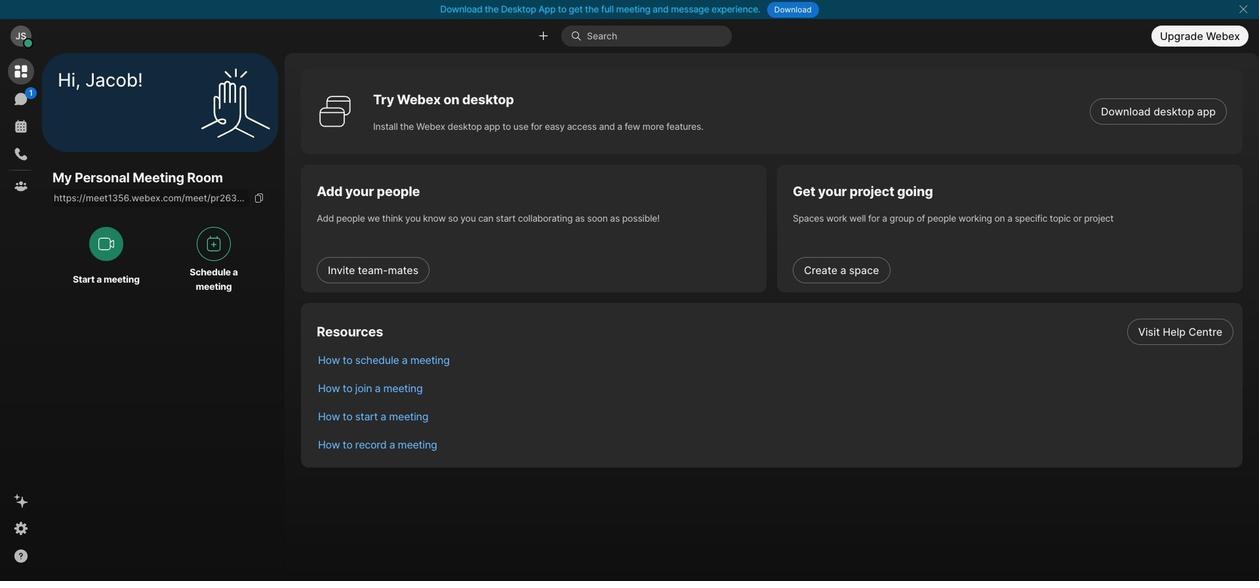 Task type: locate. For each thing, give the bounding box(es) containing it.
webex tab list
[[8, 58, 37, 199]]

1 list item from the top
[[308, 318, 1243, 346]]

2 list item from the top
[[308, 346, 1243, 374]]

list item
[[308, 318, 1243, 346], [308, 346, 1243, 374], [308, 374, 1243, 402], [308, 402, 1243, 430], [308, 430, 1243, 459]]

navigation
[[0, 53, 42, 581]]

two hands high-fiving image
[[196, 63, 275, 142]]

4 list item from the top
[[308, 402, 1243, 430]]

5 list item from the top
[[308, 430, 1243, 459]]

None text field
[[52, 189, 249, 208]]



Task type: describe. For each thing, give the bounding box(es) containing it.
cancel_16 image
[[1239, 4, 1249, 14]]

3 list item from the top
[[308, 374, 1243, 402]]



Task type: vqa. For each thing, say whether or not it's contained in the screenshot.
Welcome Space list item
no



